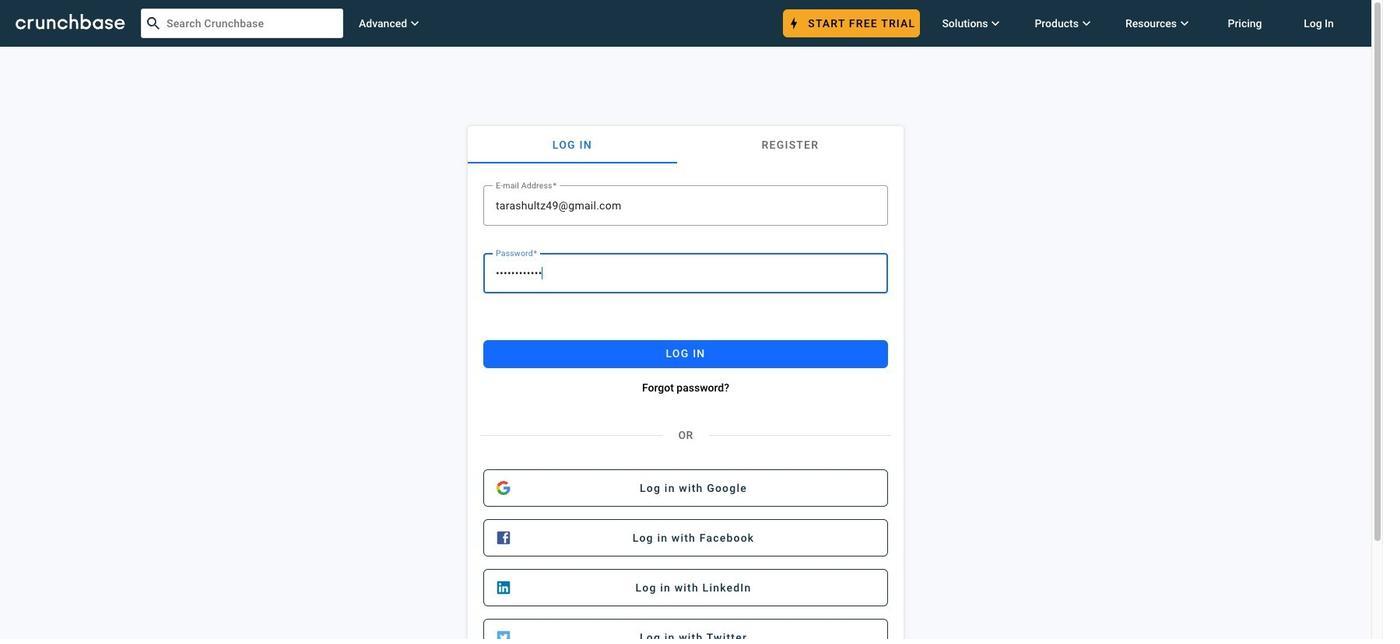 Task type: locate. For each thing, give the bounding box(es) containing it.
None password field
[[496, 264, 876, 283]]

None email field
[[496, 196, 876, 215]]

tab panel
[[468, 163, 904, 639]]

Search Crunchbase field
[[141, 9, 343, 38]]



Task type: vqa. For each thing, say whether or not it's contained in the screenshot.
Search Crunchbase FIELD
yes



